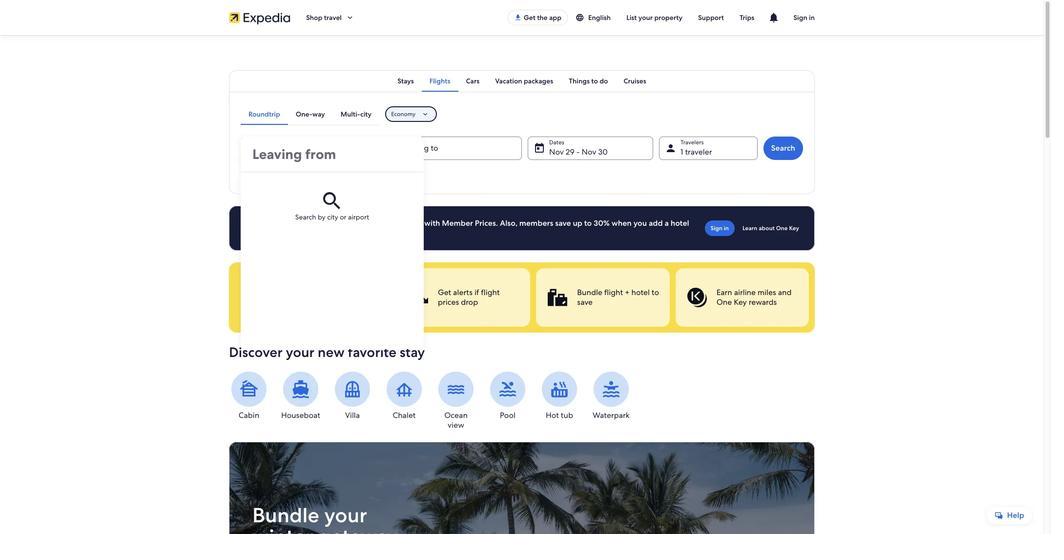Task type: describe. For each thing, give the bounding box(es) containing it.
to left do
[[592, 77, 598, 85]]

ocean view button
[[436, 372, 476, 431]]

get for get alerts if flight prices drop
[[438, 288, 451, 298]]

1
[[681, 147, 683, 157]]

+
[[625, 288, 630, 298]]

hotels
[[401, 218, 423, 229]]

flights
[[430, 77, 451, 85]]

learn about one key link
[[739, 221, 803, 236]]

search by city or airport
[[295, 213, 369, 222]]

stay for discover your new favorite stay
[[400, 344, 425, 361]]

cars link
[[458, 70, 487, 92]]

pool button
[[488, 372, 528, 421]]

-
[[577, 147, 580, 157]]

sign in button
[[786, 6, 823, 29]]

search for search by city or airport
[[295, 213, 316, 222]]

expedia logo image
[[229, 11, 291, 24]]

winter
[[252, 524, 313, 535]]

30
[[598, 147, 608, 157]]

1 traveler
[[681, 147, 712, 157]]

in inside 'sign in' link
[[724, 225, 729, 232]]

to left 10%
[[274, 228, 282, 238]]

things to do
[[569, 77, 608, 85]]

vacation packages
[[495, 77, 553, 85]]

houseboat button
[[281, 372, 321, 421]]

sign in inside dropdown button
[[794, 13, 815, 22]]

members
[[520, 218, 553, 229]]

sign in inside bundle your winter getawa main content
[[711, 225, 729, 232]]

favorite
[[348, 344, 397, 361]]

save inside save 10% or more on over 100,000 hotels with member prices. also, members save up to 30% when you add a hotel to a flight
[[555, 218, 571, 229]]

place
[[274, 170, 290, 179]]

Leaving from text field
[[241, 137, 424, 172]]

3 out of 3 element
[[676, 269, 809, 327]]

add for add a car
[[331, 170, 344, 179]]

get alerts if flight prices drop
[[438, 288, 500, 308]]

download the app button image
[[514, 14, 522, 21]]

learn about one key
[[743, 225, 799, 232]]

more
[[318, 218, 337, 229]]

shop travel button
[[298, 6, 362, 29]]

list
[[627, 13, 637, 22]]

packages
[[524, 77, 553, 85]]

add a car
[[331, 170, 360, 179]]

bundle flight + hotel to save
[[577, 288, 659, 308]]

chalet
[[393, 411, 416, 421]]

add for add a place to stay
[[253, 170, 267, 179]]

cabin button
[[229, 372, 269, 421]]

flight inside save 10% or more on over 100,000 hotels with member prices. also, members save up to 30% when you add a hotel to a flight
[[289, 228, 309, 238]]

economy button
[[385, 106, 437, 122]]

waterpark
[[593, 411, 630, 421]]

search button
[[764, 137, 803, 160]]

property
[[655, 13, 683, 22]]

villa
[[345, 411, 360, 421]]

miles
[[758, 288, 776, 298]]

english button
[[568, 9, 619, 26]]

on
[[339, 218, 349, 229]]

travel sale activities deals image
[[229, 442, 815, 535]]

flights link
[[422, 70, 458, 92]]

english
[[588, 13, 611, 22]]

your for list
[[639, 13, 653, 22]]

drop
[[461, 297, 478, 308]]

up
[[573, 218, 583, 229]]

airline
[[734, 288, 756, 298]]

your for discover
[[286, 344, 315, 361]]

prices.
[[475, 218, 498, 229]]

hot tub button
[[540, 372, 580, 421]]

if
[[475, 288, 479, 298]]

way
[[312, 110, 325, 119]]

villa button
[[333, 372, 373, 421]]

cabin
[[239, 411, 259, 421]]

a left "car"
[[346, 170, 349, 179]]

sign in link
[[705, 221, 735, 236]]

hotel inside save 10% or more on over 100,000 hotels with member prices. also, members save up to 30% when you add a hotel to a flight
[[671, 218, 689, 229]]

waterpark button
[[591, 372, 631, 421]]

100,000
[[368, 218, 399, 229]]

get for get the app
[[524, 13, 536, 22]]

member
[[442, 218, 473, 229]]

flight inside get alerts if flight prices drop
[[481, 288, 500, 298]]

support
[[698, 13, 724, 22]]

car
[[351, 170, 360, 179]]

to right up
[[584, 218, 592, 229]]

search for search
[[771, 143, 796, 153]]

shop
[[306, 13, 323, 22]]

cars
[[466, 77, 480, 85]]

travel
[[324, 13, 342, 22]]

chalet button
[[384, 372, 424, 421]]

hotel inside bundle flight + hotel to save
[[632, 288, 650, 298]]

cruises link
[[616, 70, 654, 92]]

tab list containing stays
[[229, 70, 815, 92]]

vacation packages link
[[487, 70, 561, 92]]

over
[[350, 218, 366, 229]]

earn airline miles and one key rewards
[[717, 288, 792, 308]]

rewards
[[749, 297, 777, 308]]

houseboat
[[281, 411, 320, 421]]

vacation
[[495, 77, 522, 85]]

cruises
[[624, 77, 646, 85]]

1 nov from the left
[[549, 147, 564, 157]]

alerts
[[453, 288, 473, 298]]

sign inside dropdown button
[[794, 13, 808, 22]]

to right place
[[292, 170, 298, 179]]

with
[[424, 218, 440, 229]]

ocean view
[[444, 411, 468, 431]]

save 10% or more on over 100,000 hotels with member prices. also, members save up to 30% when you add a hotel to a flight
[[274, 218, 689, 238]]

get the app
[[524, 13, 562, 22]]

traveler
[[685, 147, 712, 157]]

stay for add a place to stay
[[300, 170, 312, 179]]

save inside bundle flight + hotel to save
[[577, 297, 593, 308]]

key inside 'link'
[[789, 225, 799, 232]]

learn
[[743, 225, 758, 232]]

one-way
[[296, 110, 325, 119]]



Task type: locate. For each thing, give the bounding box(es) containing it.
1 horizontal spatial in
[[809, 13, 815, 22]]

0 horizontal spatial nov
[[549, 147, 564, 157]]

0 horizontal spatial one
[[717, 297, 732, 308]]

2 horizontal spatial your
[[639, 13, 653, 22]]

flight left +
[[604, 288, 623, 298]]

0 horizontal spatial flight
[[289, 228, 309, 238]]

nov left 29
[[549, 147, 564, 157]]

bundle for bundle your winter getawa
[[252, 503, 319, 529]]

city right the by
[[327, 213, 338, 222]]

0 horizontal spatial sign in
[[711, 225, 729, 232]]

0 vertical spatial stay
[[300, 170, 312, 179]]

29
[[566, 147, 575, 157]]

1 vertical spatial tab list
[[241, 104, 380, 125]]

1 vertical spatial search
[[295, 213, 316, 222]]

1 horizontal spatial sign in
[[794, 13, 815, 22]]

view
[[448, 420, 464, 431]]

1 vertical spatial your
[[286, 344, 315, 361]]

airport
[[348, 213, 369, 222]]

0 horizontal spatial city
[[327, 213, 338, 222]]

0 horizontal spatial in
[[724, 225, 729, 232]]

1 vertical spatial hotel
[[632, 288, 650, 298]]

add left "car"
[[331, 170, 344, 179]]

1 horizontal spatial stay
[[400, 344, 425, 361]]

1 horizontal spatial hotel
[[671, 218, 689, 229]]

search inside search button
[[771, 143, 796, 153]]

your for bundle
[[324, 503, 367, 529]]

a left place
[[268, 170, 272, 179]]

roundtrip
[[249, 110, 280, 119]]

flight left more
[[289, 228, 309, 238]]

you
[[634, 218, 647, 229]]

support link
[[691, 9, 732, 26]]

1 traveler button
[[659, 137, 758, 160]]

things to do link
[[561, 70, 616, 92]]

trailing image
[[346, 13, 355, 22]]

key inside "earn airline miles and one key rewards"
[[734, 297, 747, 308]]

add
[[649, 218, 663, 229]]

0 vertical spatial sign in
[[794, 13, 815, 22]]

hotel right add
[[671, 218, 689, 229]]

save
[[555, 218, 571, 229], [577, 297, 593, 308]]

new
[[318, 344, 345, 361]]

city left economy
[[360, 110, 372, 119]]

0 horizontal spatial search
[[295, 213, 316, 222]]

in
[[809, 13, 815, 22], [724, 225, 729, 232]]

multi-city
[[341, 110, 372, 119]]

1 horizontal spatial sign
[[794, 13, 808, 22]]

1 horizontal spatial save
[[577, 297, 593, 308]]

1 vertical spatial city
[[327, 213, 338, 222]]

stay right favorite
[[400, 344, 425, 361]]

0 vertical spatial sign
[[794, 13, 808, 22]]

1 horizontal spatial key
[[789, 225, 799, 232]]

0 vertical spatial your
[[639, 13, 653, 22]]

2 add from the left
[[331, 170, 344, 179]]

get
[[524, 13, 536, 22], [438, 288, 451, 298]]

0 vertical spatial hotel
[[671, 218, 689, 229]]

1 vertical spatial stay
[[400, 344, 425, 361]]

nov 29 - nov 30
[[549, 147, 608, 157]]

by
[[318, 213, 326, 222]]

when
[[612, 218, 632, 229]]

one right about
[[776, 225, 788, 232]]

or left the by
[[309, 218, 317, 229]]

save left up
[[555, 218, 571, 229]]

bundle your winter getawa main content
[[0, 35, 1044, 535]]

sign in
[[794, 13, 815, 22], [711, 225, 729, 232]]

bundle for bundle flight + hotel to save
[[577, 288, 603, 298]]

tub
[[561, 411, 573, 421]]

ocean
[[444, 411, 468, 421]]

a left 10%
[[283, 228, 287, 238]]

and
[[778, 288, 792, 298]]

1 horizontal spatial one
[[776, 225, 788, 232]]

pool
[[500, 411, 516, 421]]

hotel right +
[[632, 288, 650, 298]]

in right communication center icon at the top of the page
[[809, 13, 815, 22]]

save
[[274, 218, 291, 229]]

discover
[[229, 344, 283, 361]]

key right about
[[789, 225, 799, 232]]

2 nov from the left
[[582, 147, 597, 157]]

or inside save 10% or more on over 100,000 hotels with member prices. also, members save up to 30% when you add a hotel to a flight
[[309, 218, 317, 229]]

1 vertical spatial one
[[717, 297, 732, 308]]

also,
[[500, 218, 518, 229]]

add a place to stay
[[253, 170, 312, 179]]

1 vertical spatial sign in
[[711, 225, 729, 232]]

hot
[[546, 411, 559, 421]]

to inside bundle flight + hotel to save
[[652, 288, 659, 298]]

do
[[600, 77, 608, 85]]

tab list
[[229, 70, 815, 92], [241, 104, 380, 125]]

tab list containing roundtrip
[[241, 104, 380, 125]]

0 horizontal spatial bundle
[[252, 503, 319, 529]]

1 add from the left
[[253, 170, 267, 179]]

0 vertical spatial in
[[809, 13, 815, 22]]

list your property
[[627, 13, 683, 22]]

stay
[[300, 170, 312, 179], [400, 344, 425, 361]]

sign in left learn
[[711, 225, 729, 232]]

about
[[759, 225, 775, 232]]

1 vertical spatial key
[[734, 297, 747, 308]]

0 vertical spatial bundle
[[577, 288, 603, 298]]

0 vertical spatial tab list
[[229, 70, 815, 92]]

0 horizontal spatial or
[[309, 218, 317, 229]]

2 horizontal spatial flight
[[604, 288, 623, 298]]

flight right if
[[481, 288, 500, 298]]

your
[[639, 13, 653, 22], [286, 344, 315, 361], [324, 503, 367, 529]]

bundle inside bundle flight + hotel to save
[[577, 288, 603, 298]]

prices
[[438, 297, 459, 308]]

1 vertical spatial in
[[724, 225, 729, 232]]

1 vertical spatial get
[[438, 288, 451, 298]]

nov right -
[[582, 147, 597, 157]]

hot tub
[[546, 411, 573, 421]]

1 horizontal spatial or
[[340, 213, 347, 222]]

0 horizontal spatial your
[[286, 344, 315, 361]]

0 horizontal spatial add
[[253, 170, 267, 179]]

hotel
[[671, 218, 689, 229], [632, 288, 650, 298]]

bundle inside bundle your winter getawa
[[252, 503, 319, 529]]

communication center icon image
[[768, 12, 780, 23]]

0 vertical spatial search
[[771, 143, 796, 153]]

1 vertical spatial save
[[577, 297, 593, 308]]

one-way link
[[288, 104, 333, 125]]

sign right communication center icon at the top of the page
[[794, 13, 808, 22]]

1 horizontal spatial nov
[[582, 147, 597, 157]]

get left alerts
[[438, 288, 451, 298]]

in inside sign in dropdown button
[[809, 13, 815, 22]]

1 vertical spatial bundle
[[252, 503, 319, 529]]

0 vertical spatial get
[[524, 13, 536, 22]]

1 vertical spatial sign
[[711, 225, 723, 232]]

1 out of 3 element
[[397, 269, 531, 327]]

one left airline
[[717, 297, 732, 308]]

save left +
[[577, 297, 593, 308]]

sign inside bundle your winter getawa main content
[[711, 225, 723, 232]]

0 horizontal spatial hotel
[[632, 288, 650, 298]]

add
[[253, 170, 267, 179], [331, 170, 344, 179]]

flight
[[289, 228, 309, 238], [481, 288, 500, 298], [604, 288, 623, 298]]

0 vertical spatial key
[[789, 225, 799, 232]]

0 horizontal spatial stay
[[300, 170, 312, 179]]

one inside "earn airline miles and one key rewards"
[[717, 297, 732, 308]]

add left place
[[253, 170, 267, 179]]

1 horizontal spatial your
[[324, 503, 367, 529]]

2 vertical spatial your
[[324, 503, 367, 529]]

1 horizontal spatial flight
[[481, 288, 500, 298]]

a right add
[[665, 218, 669, 229]]

one-
[[296, 110, 312, 119]]

1 horizontal spatial search
[[771, 143, 796, 153]]

0 horizontal spatial key
[[734, 297, 747, 308]]

stays
[[398, 77, 414, 85]]

small image
[[576, 13, 585, 22]]

0 horizontal spatial sign
[[711, 225, 723, 232]]

0 horizontal spatial save
[[555, 218, 571, 229]]

10%
[[293, 218, 307, 229]]

0 horizontal spatial get
[[438, 288, 451, 298]]

stay right place
[[300, 170, 312, 179]]

roundtrip link
[[241, 104, 288, 125]]

sign left learn
[[711, 225, 723, 232]]

get right download the app button icon
[[524, 13, 536, 22]]

0 vertical spatial one
[[776, 225, 788, 232]]

flight inside bundle flight + hotel to save
[[604, 288, 623, 298]]

1 horizontal spatial city
[[360, 110, 372, 119]]

earn
[[717, 288, 732, 298]]

multi-
[[341, 110, 360, 119]]

key
[[789, 225, 799, 232], [734, 297, 747, 308]]

to
[[592, 77, 598, 85], [292, 170, 298, 179], [584, 218, 592, 229], [274, 228, 282, 238], [652, 288, 659, 298]]

get inside get alerts if flight prices drop
[[438, 288, 451, 298]]

stays link
[[390, 70, 422, 92]]

search
[[771, 143, 796, 153], [295, 213, 316, 222]]

nov
[[549, 147, 564, 157], [582, 147, 597, 157]]

or left airport
[[340, 213, 347, 222]]

city inside multi-city link
[[360, 110, 372, 119]]

economy
[[391, 110, 416, 118]]

2 out of 3 element
[[536, 269, 670, 327]]

1 horizontal spatial add
[[331, 170, 344, 179]]

key right earn
[[734, 297, 747, 308]]

to right +
[[652, 288, 659, 298]]

things
[[569, 77, 590, 85]]

0 vertical spatial save
[[555, 218, 571, 229]]

nov 29 - nov 30 button
[[528, 137, 653, 160]]

city
[[360, 110, 372, 119], [327, 213, 338, 222]]

multi-city link
[[333, 104, 380, 125]]

sign in right communication center icon at the top of the page
[[794, 13, 815, 22]]

1 horizontal spatial get
[[524, 13, 536, 22]]

one inside learn about one key 'link'
[[776, 225, 788, 232]]

trips
[[740, 13, 755, 22]]

1 horizontal spatial bundle
[[577, 288, 603, 298]]

shop travel
[[306, 13, 342, 22]]

get the app link
[[508, 10, 568, 25]]

in left learn
[[724, 225, 729, 232]]

0 vertical spatial city
[[360, 110, 372, 119]]

your inside bundle your winter getawa
[[324, 503, 367, 529]]



Task type: vqa. For each thing, say whether or not it's contained in the screenshot.
or within the Save 10% or more on over 100,000 hotels with Member Prices. Also, members save up to 30% when you add a hotel to a flight
yes



